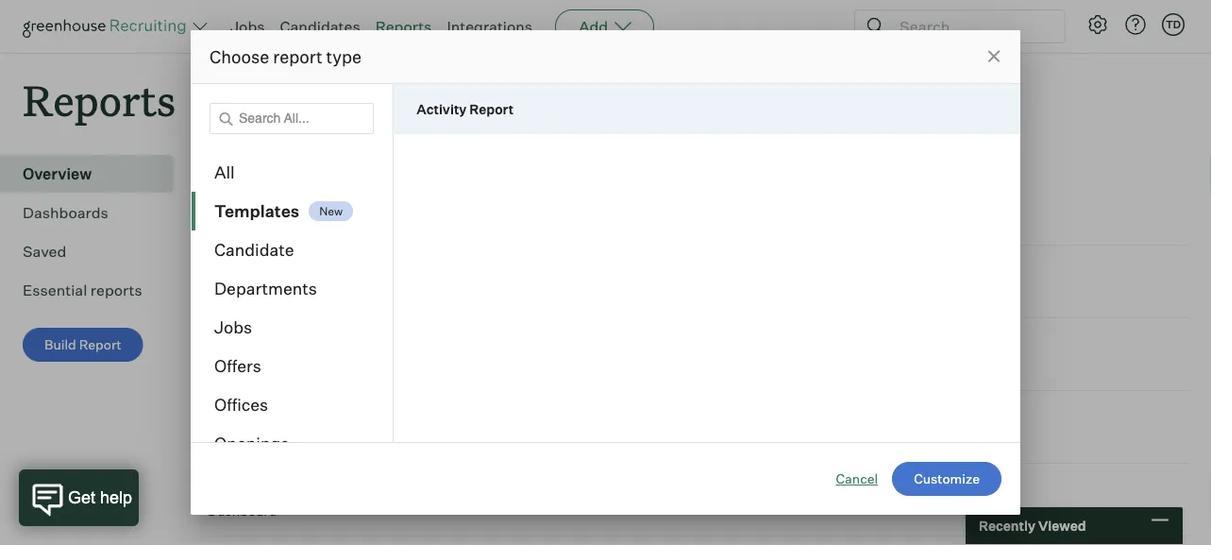 Task type: vqa. For each thing, say whether or not it's contained in the screenshot.
Recently
yes



Task type: locate. For each thing, give the bounding box(es) containing it.
report right build
[[79, 336, 122, 353]]

sourcing dashboard
[[208, 336, 277, 374]]

4 dashboard from the top
[[208, 503, 277, 519]]

essential
[[23, 281, 87, 300]]

sourcing
[[208, 336, 275, 354]]

reports down the greenhouse recruiting image
[[23, 72, 176, 128]]

0 vertical spatial reports
[[376, 17, 432, 36]]

dashboard
[[208, 284, 277, 301], [208, 357, 277, 374], [208, 430, 277, 446], [208, 503, 277, 519]]

dashboards link
[[23, 201, 166, 224]]

jobs inside choose report type dialog
[[214, 317, 252, 338]]

essential reports
[[23, 281, 142, 300]]

activity report
[[417, 101, 514, 117]]

reports link
[[376, 17, 432, 36]]

recently left viewed
[[980, 518, 1036, 534]]

dashboards
[[23, 203, 108, 222]]

report
[[470, 101, 514, 117], [79, 336, 122, 353]]

recently up templates
[[204, 159, 321, 194]]

pipeline health dashboard
[[208, 263, 319, 301]]

build report
[[44, 336, 122, 353]]

offices
[[214, 394, 268, 415]]

1 horizontal spatial reports
[[376, 17, 432, 36]]

candidate
[[214, 239, 294, 260]]

1 vertical spatial jobs
[[214, 317, 252, 338]]

1 dashboard from the top
[[208, 284, 277, 301]]

report inside button
[[79, 336, 122, 353]]

dashboard down sourcing
[[208, 357, 277, 374]]

1 vertical spatial report
[[79, 336, 122, 353]]

dashboard down openings
[[208, 503, 277, 519]]

1 vertical spatial recently
[[980, 518, 1036, 534]]

overview
[[23, 165, 92, 183]]

0 horizontal spatial recently
[[204, 159, 321, 194]]

viewed
[[327, 159, 420, 194]]

1 horizontal spatial report
[[470, 101, 514, 117]]

type
[[326, 46, 362, 67]]

Search text field
[[895, 13, 1048, 40]]

1 vertical spatial reports
[[23, 72, 176, 128]]

report
[[273, 46, 323, 67]]

recently for recently viewed
[[980, 518, 1036, 534]]

recruiting
[[208, 408, 286, 427]]

dashboard inside recruiting efficiency dashboard
[[208, 430, 277, 446]]

jobs
[[230, 17, 265, 36], [214, 317, 252, 338]]

reports
[[90, 281, 142, 300]]

dashboard down pipeline
[[208, 284, 277, 301]]

0 horizontal spatial report
[[79, 336, 122, 353]]

report for activity report
[[470, 101, 514, 117]]

essential reports link
[[23, 279, 166, 302]]

add
[[579, 17, 608, 36]]

recruiting efficiency dashboard
[[208, 408, 362, 446]]

reports right candidates
[[376, 17, 432, 36]]

0 vertical spatial recently
[[204, 159, 321, 194]]

jobs link
[[230, 17, 265, 36]]

activity
[[417, 101, 467, 117]]

recently viewed
[[980, 518, 1087, 534]]

0 vertical spatial report
[[470, 101, 514, 117]]

candidates
[[280, 17, 360, 36]]

reports
[[376, 17, 432, 36], [23, 72, 176, 128]]

departments
[[214, 278, 317, 299]]

report inside dialog
[[470, 101, 514, 117]]

templates
[[214, 201, 300, 222]]

1 horizontal spatial recently
[[980, 518, 1036, 534]]

dashboard down "recruiting"
[[208, 430, 277, 446]]

jobs up choose
[[230, 17, 265, 36]]

cancel
[[836, 470, 879, 487]]

recently
[[204, 159, 321, 194], [980, 518, 1036, 534]]

integrations link
[[447, 17, 533, 36]]

overview link
[[23, 163, 166, 185]]

cancel link
[[836, 469, 879, 488]]

candidates link
[[280, 17, 360, 36]]

greenhouse recruiting image
[[23, 15, 193, 38]]

3 dashboard from the top
[[208, 430, 277, 446]]

jobs up offers
[[214, 317, 252, 338]]

customize button
[[893, 462, 1002, 496]]

report right activity
[[470, 101, 514, 117]]

efficiency
[[289, 408, 362, 427]]



Task type: describe. For each thing, give the bounding box(es) containing it.
offers
[[214, 356, 261, 376]]

new
[[319, 204, 343, 218]]

saved link
[[23, 240, 166, 263]]

health
[[272, 263, 319, 282]]

customize
[[914, 470, 980, 487]]

recently for recently viewed
[[204, 159, 321, 194]]

add button
[[556, 9, 655, 43]]

report for build report
[[79, 336, 122, 353]]

0 horizontal spatial reports
[[23, 72, 176, 128]]

dashboard inside pipeline health dashboard
[[208, 284, 277, 301]]

configure image
[[1087, 13, 1110, 36]]

pipeline
[[208, 263, 268, 282]]

td
[[1166, 18, 1182, 31]]

td button
[[1159, 9, 1189, 40]]

build report button
[[23, 328, 143, 362]]

choose
[[210, 46, 270, 67]]

choose report type dialog
[[191, 30, 1021, 545]]

recently viewed
[[204, 159, 420, 194]]

choose report type
[[210, 46, 362, 67]]

all
[[214, 162, 235, 183]]

openings
[[214, 433, 289, 454]]

Search All... text field
[[210, 103, 374, 134]]

td button
[[1163, 13, 1185, 36]]

0 vertical spatial jobs
[[230, 17, 265, 36]]

integrations
[[447, 17, 533, 36]]

name
[[208, 219, 246, 236]]

saved
[[23, 242, 66, 261]]

build
[[44, 336, 76, 353]]

viewed
[[1039, 518, 1087, 534]]

2 dashboard from the top
[[208, 357, 277, 374]]



